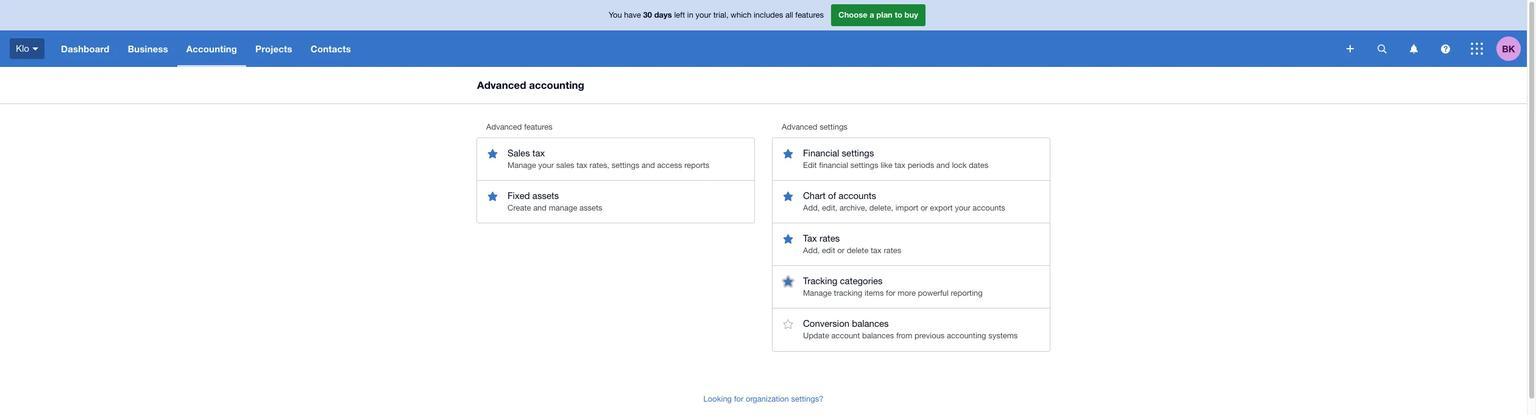 Task type: locate. For each thing, give the bounding box(es) containing it.
0 vertical spatial rates
[[820, 234, 840, 244]]

systems
[[989, 332, 1018, 341]]

assets
[[533, 191, 559, 201], [580, 203, 603, 213]]

manage inside 'tracking categories manage tracking items for more powerful reporting'
[[803, 289, 832, 298]]

2 horizontal spatial and
[[937, 161, 950, 170]]

accounts down dates
[[973, 203, 1006, 213]]

conversion
[[803, 319, 850, 329]]

1 vertical spatial for
[[734, 395, 744, 404]]

0 vertical spatial for
[[886, 289, 896, 298]]

looking
[[704, 395, 732, 404]]

0 vertical spatial accounts
[[839, 191, 876, 201]]

features up sales on the top of page
[[524, 123, 553, 132]]

balances left the from
[[862, 332, 894, 341]]

1 vertical spatial features
[[524, 123, 553, 132]]

assets right manage
[[580, 203, 603, 213]]

plan
[[877, 10, 893, 20]]

1 horizontal spatial assets
[[580, 203, 603, 213]]

your right export
[[955, 203, 971, 213]]

or right edit
[[838, 246, 845, 255]]

1 horizontal spatial accounting
[[947, 332, 986, 341]]

export
[[930, 203, 953, 213]]

and
[[642, 161, 655, 170], [937, 161, 950, 170], [533, 203, 547, 213]]

accounting
[[529, 79, 585, 91], [947, 332, 986, 341]]

balances up account
[[852, 319, 889, 329]]

navigation
[[52, 30, 1338, 67]]

0 horizontal spatial svg image
[[32, 47, 38, 50]]

your right in
[[696, 11, 711, 20]]

0 vertical spatial features
[[796, 11, 824, 20]]

banner
[[0, 0, 1527, 67]]

days
[[654, 10, 672, 20]]

settings
[[820, 123, 848, 132], [842, 148, 874, 158], [612, 161, 640, 170], [851, 161, 879, 170]]

projects
[[255, 43, 292, 54]]

0 horizontal spatial features
[[524, 123, 553, 132]]

a
[[870, 10, 874, 20]]

1 horizontal spatial manage
[[803, 289, 832, 298]]

0 horizontal spatial for
[[734, 395, 744, 404]]

sales
[[556, 161, 574, 170]]

1 horizontal spatial or
[[921, 203, 928, 213]]

for left more
[[886, 289, 896, 298]]

0 horizontal spatial assets
[[533, 191, 559, 201]]

accounting up advanced features
[[529, 79, 585, 91]]

and inside financial settings edit financial settings like tax periods and lock dates
[[937, 161, 950, 170]]

svg image
[[1378, 44, 1387, 53], [1410, 44, 1418, 53], [1441, 44, 1450, 53]]

you
[[609, 11, 622, 20]]

2 svg image from the left
[[1410, 44, 1418, 53]]

klo
[[16, 43, 29, 53]]

sales
[[508, 148, 530, 158]]

in
[[687, 11, 694, 20]]

and for chart of accounts
[[937, 161, 950, 170]]

0 horizontal spatial rates
[[820, 234, 840, 244]]

for
[[886, 289, 896, 298], [734, 395, 744, 404]]

categories
[[840, 276, 883, 287]]

tracking
[[803, 276, 838, 287]]

dashboard link
[[52, 30, 119, 67]]

or inside chart of accounts add, edit, archive, delete, import or export your accounts
[[921, 203, 928, 213]]

financial settings edit financial settings like tax periods and lock dates
[[803, 148, 989, 170]]

previous
[[915, 332, 945, 341]]

and left lock
[[937, 161, 950, 170]]

tax right 'like'
[[895, 161, 906, 170]]

0 horizontal spatial accounts
[[839, 191, 876, 201]]

sales tax manage your sales tax rates, settings and access reports
[[508, 148, 710, 170]]

to
[[895, 10, 903, 20]]

choose
[[839, 10, 868, 20]]

reporting
[[951, 289, 983, 298]]

advanced
[[477, 79, 526, 91], [486, 123, 522, 132], [782, 123, 818, 132]]

chart of accounts add, edit, archive, delete, import or export your accounts
[[803, 191, 1006, 213]]

left
[[674, 11, 685, 20]]

0 horizontal spatial manage
[[508, 161, 536, 170]]

for right looking
[[734, 395, 744, 404]]

looking for organization settings? link
[[695, 388, 833, 412]]

svg image
[[1471, 43, 1484, 55], [1347, 45, 1354, 52], [32, 47, 38, 50]]

1 horizontal spatial rates
[[884, 246, 902, 255]]

projects button
[[246, 30, 302, 67]]

2 horizontal spatial your
[[955, 203, 971, 213]]

add, down tax
[[803, 246, 820, 255]]

1 vertical spatial balances
[[862, 332, 894, 341]]

delete,
[[870, 203, 894, 213]]

1 horizontal spatial for
[[886, 289, 896, 298]]

1 vertical spatial add,
[[803, 246, 820, 255]]

delete
[[847, 246, 869, 255]]

1 horizontal spatial features
[[796, 11, 824, 20]]

you have 30 days left in your trial, which includes all features
[[609, 10, 824, 20]]

0 horizontal spatial accounting
[[529, 79, 585, 91]]

1 horizontal spatial and
[[642, 161, 655, 170]]

your
[[696, 11, 711, 20], [539, 161, 554, 170], [955, 203, 971, 213]]

which
[[731, 11, 752, 20]]

advanced up sales on the top of page
[[486, 123, 522, 132]]

0 vertical spatial or
[[921, 203, 928, 213]]

1 horizontal spatial svg image
[[1410, 44, 1418, 53]]

and inside fixed assets create and manage assets
[[533, 203, 547, 213]]

1 vertical spatial accounts
[[973, 203, 1006, 213]]

1 vertical spatial your
[[539, 161, 554, 170]]

1 add, from the top
[[803, 203, 820, 213]]

settings?
[[791, 395, 824, 404]]

edit
[[822, 246, 835, 255]]

balances
[[852, 319, 889, 329], [862, 332, 894, 341]]

dashboard
[[61, 43, 110, 54]]

0 vertical spatial manage
[[508, 161, 536, 170]]

add,
[[803, 203, 820, 213], [803, 246, 820, 255]]

rates up edit
[[820, 234, 840, 244]]

features right all
[[796, 11, 824, 20]]

financial
[[803, 148, 840, 158]]

features
[[796, 11, 824, 20], [524, 123, 553, 132]]

manage down tracking
[[803, 289, 832, 298]]

1 vertical spatial manage
[[803, 289, 832, 298]]

advanced up financial
[[782, 123, 818, 132]]

accounts
[[839, 191, 876, 201], [973, 203, 1006, 213]]

2 add, from the top
[[803, 246, 820, 255]]

1 vertical spatial rates
[[884, 246, 902, 255]]

or
[[921, 203, 928, 213], [838, 246, 845, 255]]

1 vertical spatial accounting
[[947, 332, 986, 341]]

rates
[[820, 234, 840, 244], [884, 246, 902, 255]]

tax right delete
[[871, 246, 882, 255]]

and right create
[[533, 203, 547, 213]]

rates right delete
[[884, 246, 902, 255]]

0 horizontal spatial and
[[533, 203, 547, 213]]

advanced up advanced features
[[477, 79, 526, 91]]

advanced for advanced features
[[486, 123, 522, 132]]

add, inside 'tax rates add, edit or delete tax rates'
[[803, 246, 820, 255]]

1 horizontal spatial accounts
[[973, 203, 1006, 213]]

includes
[[754, 11, 783, 20]]

accounting left systems
[[947, 332, 986, 341]]

0 vertical spatial accounting
[[529, 79, 585, 91]]

2 horizontal spatial svg image
[[1471, 43, 1484, 55]]

manage down sales on the top of page
[[508, 161, 536, 170]]

0 vertical spatial add,
[[803, 203, 820, 213]]

0 horizontal spatial your
[[539, 161, 554, 170]]

assets up manage
[[533, 191, 559, 201]]

or left export
[[921, 203, 928, 213]]

create
[[508, 203, 531, 213]]

0 vertical spatial balances
[[852, 319, 889, 329]]

add, down the chart
[[803, 203, 820, 213]]

tax right sales on the top of page
[[533, 148, 545, 158]]

accounts up 'archive,' at right
[[839, 191, 876, 201]]

and left access
[[642, 161, 655, 170]]

manage inside 'sales tax manage your sales tax rates, settings and access reports'
[[508, 161, 536, 170]]

1 horizontal spatial your
[[696, 11, 711, 20]]

tax rates add, edit or delete tax rates
[[803, 234, 902, 255]]

advanced for advanced settings
[[782, 123, 818, 132]]

2 horizontal spatial svg image
[[1441, 44, 1450, 53]]

1 vertical spatial or
[[838, 246, 845, 255]]

0 horizontal spatial or
[[838, 246, 845, 255]]

30
[[643, 10, 652, 20]]

tax
[[533, 148, 545, 158], [577, 161, 588, 170], [895, 161, 906, 170], [871, 246, 882, 255]]

0 vertical spatial your
[[696, 11, 711, 20]]

0 vertical spatial assets
[[533, 191, 559, 201]]

dates
[[969, 161, 989, 170]]

and inside 'sales tax manage your sales tax rates, settings and access reports'
[[642, 161, 655, 170]]

0 horizontal spatial svg image
[[1378, 44, 1387, 53]]

advanced settings
[[782, 123, 848, 132]]

manage
[[508, 161, 536, 170], [803, 289, 832, 298]]

2 vertical spatial your
[[955, 203, 971, 213]]

like
[[881, 161, 893, 170]]

1 horizontal spatial svg image
[[1347, 45, 1354, 52]]

manage for sales
[[508, 161, 536, 170]]

import
[[896, 203, 919, 213]]

periods
[[908, 161, 935, 170]]

looking for organization settings?
[[704, 395, 824, 404]]

your left sales
[[539, 161, 554, 170]]

bk button
[[1497, 30, 1527, 67]]



Task type: vqa. For each thing, say whether or not it's contained in the screenshot.
Conversion
yes



Task type: describe. For each thing, give the bounding box(es) containing it.
buy
[[905, 10, 919, 20]]

features inside you have 30 days left in your trial, which includes all features
[[796, 11, 824, 20]]

business
[[128, 43, 168, 54]]

of
[[828, 191, 836, 201]]

tax
[[803, 234, 817, 244]]

business button
[[119, 30, 177, 67]]

powerful
[[918, 289, 949, 298]]

and for fixed assets
[[642, 161, 655, 170]]

accounting
[[186, 43, 237, 54]]

svg image inside klo popup button
[[32, 47, 38, 50]]

navigation containing dashboard
[[52, 30, 1338, 67]]

more
[[898, 289, 916, 298]]

tax inside financial settings edit financial settings like tax periods and lock dates
[[895, 161, 906, 170]]

fixed
[[508, 191, 530, 201]]

conversion balances update account balances from previous accounting systems
[[803, 319, 1018, 341]]

edit,
[[822, 203, 838, 213]]

choose a plan to buy
[[839, 10, 919, 20]]

have
[[624, 11, 641, 20]]

contacts button
[[302, 30, 360, 67]]

settings inside 'sales tax manage your sales tax rates, settings and access reports'
[[612, 161, 640, 170]]

update
[[803, 332, 829, 341]]

tax right sales
[[577, 161, 588, 170]]

tracking categories manage tracking items for more powerful reporting
[[803, 276, 983, 298]]

organization
[[746, 395, 789, 404]]

from
[[897, 332, 913, 341]]

archive,
[[840, 203, 867, 213]]

1 vertical spatial assets
[[580, 203, 603, 213]]

bk
[[1503, 43, 1516, 54]]

items
[[865, 289, 884, 298]]

for inside 'tracking categories manage tracking items for more powerful reporting'
[[886, 289, 896, 298]]

chart
[[803, 191, 826, 201]]

your inside you have 30 days left in your trial, which includes all features
[[696, 11, 711, 20]]

tracking
[[834, 289, 863, 298]]

3 svg image from the left
[[1441, 44, 1450, 53]]

edit
[[803, 161, 817, 170]]

access
[[657, 161, 682, 170]]

manage for tracking
[[803, 289, 832, 298]]

lock
[[952, 161, 967, 170]]

account
[[832, 332, 860, 341]]

banner containing bk
[[0, 0, 1527, 67]]

add, inside chart of accounts add, edit, archive, delete, import or export your accounts
[[803, 203, 820, 213]]

accounting inside conversion balances update account balances from previous accounting systems
[[947, 332, 986, 341]]

tax inside 'tax rates add, edit or delete tax rates'
[[871, 246, 882, 255]]

manage
[[549, 203, 577, 213]]

financial
[[819, 161, 849, 170]]

your inside chart of accounts add, edit, archive, delete, import or export your accounts
[[955, 203, 971, 213]]

your inside 'sales tax manage your sales tax rates, settings and access reports'
[[539, 161, 554, 170]]

contacts
[[311, 43, 351, 54]]

klo button
[[0, 30, 52, 67]]

accounting button
[[177, 30, 246, 67]]

advanced features
[[486, 123, 553, 132]]

advanced accounting
[[477, 79, 585, 91]]

reports
[[685, 161, 710, 170]]

advanced for advanced accounting
[[477, 79, 526, 91]]

1 svg image from the left
[[1378, 44, 1387, 53]]

or inside 'tax rates add, edit or delete tax rates'
[[838, 246, 845, 255]]

fixed assets create and manage assets
[[508, 191, 603, 213]]

trial,
[[714, 11, 729, 20]]

all
[[786, 11, 793, 20]]

rates,
[[590, 161, 610, 170]]



